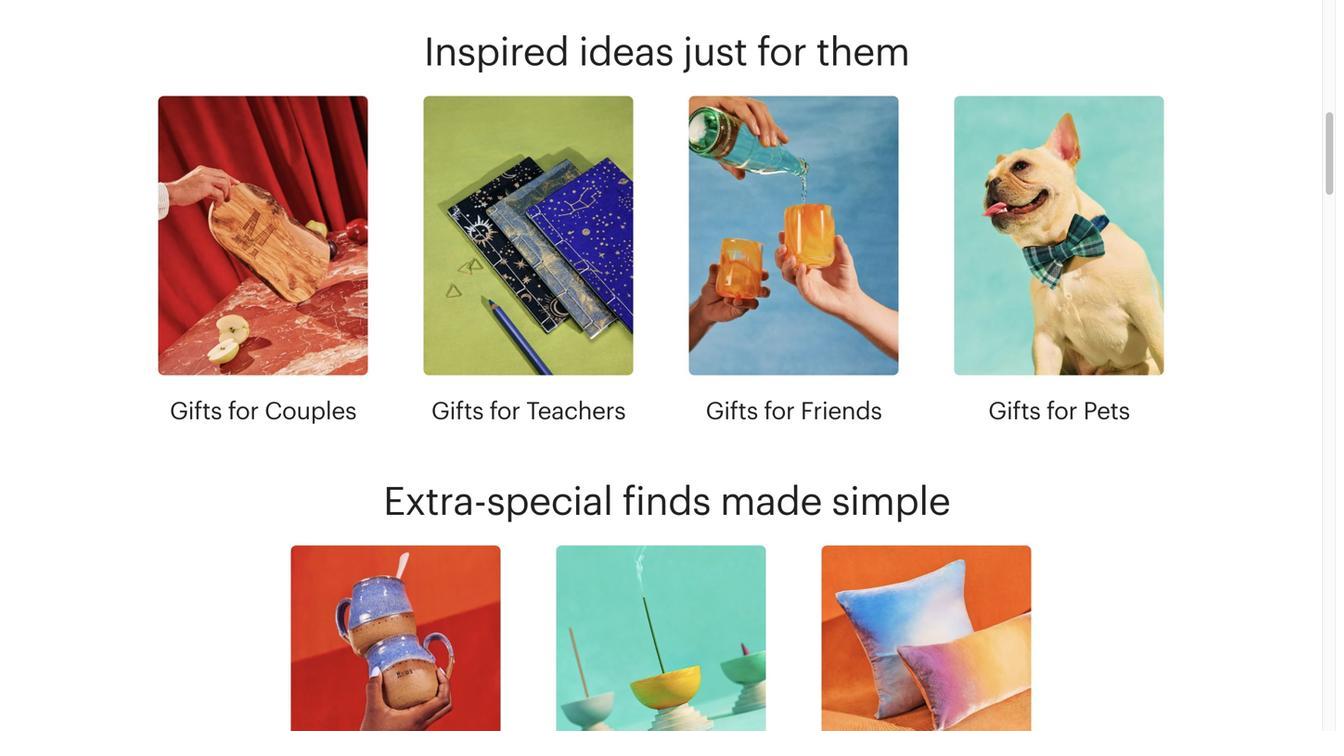 Task type: locate. For each thing, give the bounding box(es) containing it.
1 gifts from the left
[[170, 398, 222, 425]]

gifts for gifts for couples
[[170, 398, 222, 425]]

for
[[757, 30, 807, 74], [228, 398, 259, 425], [490, 398, 521, 425], [764, 398, 795, 425], [1047, 398, 1078, 425]]

for left friends
[[764, 398, 795, 425]]

for left 'teachers'
[[490, 398, 521, 425]]

gifts for gifts for pets
[[989, 398, 1041, 425]]

gifts for pets image
[[955, 96, 1165, 376]]

gifts
[[170, 398, 222, 425], [431, 398, 484, 425], [706, 398, 758, 425], [989, 398, 1041, 425]]

for for gifts for friends
[[764, 398, 795, 425]]

extra-
[[383, 480, 487, 524]]

for left couples at the left of the page
[[228, 398, 259, 425]]

just
[[683, 30, 748, 74]]

inspired ideas just for them
[[424, 30, 910, 74]]

special
[[487, 480, 613, 524]]

gifts for teachers
[[431, 398, 626, 425]]

3 gifts from the left
[[706, 398, 758, 425]]

2 gifts from the left
[[431, 398, 484, 425]]

friends
[[801, 398, 882, 425]]

for for gifts for pets
[[1047, 398, 1078, 425]]

gifts for pets
[[989, 398, 1131, 425]]

for left pets
[[1047, 398, 1078, 425]]

them
[[817, 30, 910, 74]]

4 gifts from the left
[[989, 398, 1041, 425]]

ideas
[[579, 30, 674, 74]]

teachers
[[526, 398, 626, 425]]

for right just
[[757, 30, 807, 74]]



Task type: vqa. For each thing, say whether or not it's contained in the screenshot.
1st GIFTS from the left
yes



Task type: describe. For each thing, give the bounding box(es) containing it.
for for gifts for teachers
[[490, 398, 521, 425]]

gifts for friends image
[[689, 96, 899, 376]]

simple
[[832, 480, 951, 524]]

personalized gifts image
[[291, 546, 501, 732]]

finds
[[623, 480, 711, 524]]

extra-special finds made simple
[[383, 480, 951, 524]]

gifts for teachers image
[[424, 96, 634, 376]]

for for gifts for couples
[[228, 398, 259, 425]]

made
[[721, 480, 822, 524]]

gifts for couples
[[170, 398, 357, 425]]

gifts for friends
[[706, 398, 882, 425]]

pets
[[1084, 398, 1131, 425]]

gifts for gifts for friends
[[706, 398, 758, 425]]

gifts for gifts for teachers
[[431, 398, 484, 425]]

couples
[[265, 398, 357, 425]]

gifts under $30 image
[[822, 546, 1032, 732]]

gifts for couples image
[[158, 96, 368, 376]]

last minute gifts image
[[557, 546, 766, 732]]

inspired
[[424, 30, 569, 74]]



